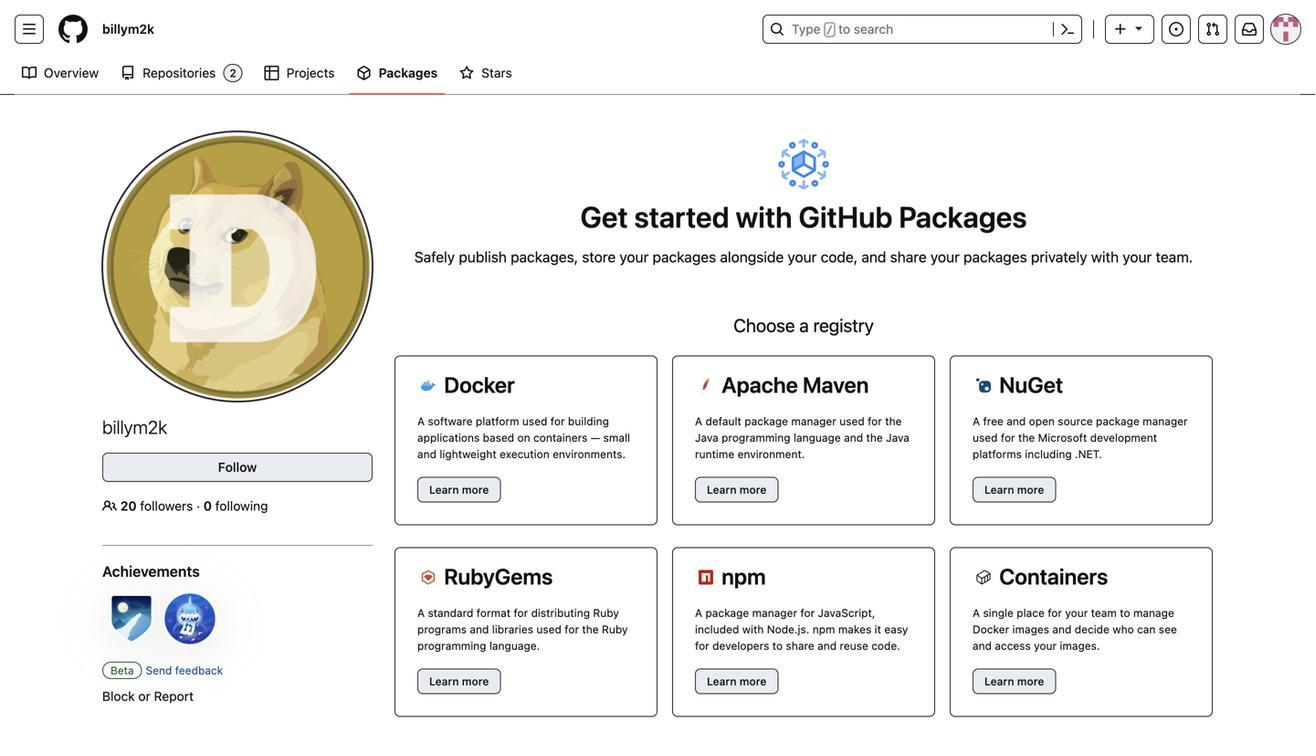 Task type: describe. For each thing, give the bounding box(es) containing it.
can
[[1138, 624, 1156, 636]]

easy
[[885, 624, 909, 636]]

2 java from the left
[[886, 432, 910, 445]]

for inside a free and open source package manager used for the microsoft development platforms including .net.
[[1001, 432, 1016, 445]]

choose a registry
[[734, 315, 874, 336]]

learn more link for rubygems
[[418, 669, 501, 695]]

platform
[[476, 415, 520, 428]]

table image
[[265, 66, 279, 80]]

0 horizontal spatial npm
[[722, 564, 766, 590]]

access
[[995, 640, 1031, 653]]

package image
[[357, 66, 371, 80]]

a software platform used for building applications based on containers — small and lightweight execution environments.
[[418, 415, 631, 461]]

place
[[1017, 607, 1045, 620]]

used inside a standard format for distributing ruby programs and libraries used for the ruby programming language.
[[537, 624, 562, 636]]

learn for apache maven
[[707, 484, 737, 497]]

code.
[[872, 640, 901, 653]]

block or report button
[[102, 688, 194, 707]]

following
[[215, 499, 268, 514]]

learn for containers
[[985, 676, 1015, 689]]

—
[[591, 432, 601, 445]]

or
[[138, 689, 151, 705]]

packages,
[[511, 249, 579, 266]]

building
[[568, 415, 609, 428]]

20
[[120, 499, 137, 514]]

feedback
[[175, 665, 223, 678]]

runtime
[[695, 448, 735, 461]]

makes
[[839, 624, 872, 636]]

1 java from the left
[[695, 432, 719, 445]]

a for docker
[[418, 415, 425, 428]]

a standard format for distributing ruby programs and libraries used for the ruby programming language.
[[418, 607, 628, 653]]

for inside "a default package manager used for the java programming language and the java runtime environment."
[[868, 415, 883, 428]]

and inside a free and open source package manager used for the microsoft development platforms including .net.
[[1007, 415, 1026, 428]]

small
[[604, 432, 631, 445]]

for inside a software platform used for building applications based on containers — small and lightweight execution environments.
[[551, 415, 565, 428]]

command palette image
[[1061, 22, 1076, 37]]

1 horizontal spatial to
[[839, 21, 851, 37]]

single
[[984, 607, 1014, 620]]

billym2k inside billym2k "link"
[[102, 21, 155, 37]]

billym2k link
[[95, 15, 162, 44]]

people image
[[102, 499, 117, 514]]

projects link
[[257, 59, 342, 87]]

github
[[799, 200, 893, 234]]

used inside "a default package manager used for the java programming language and the java runtime environment."
[[840, 415, 865, 428]]

applications
[[418, 432, 480, 445]]

manager inside a free and open source package manager used for the microsoft development platforms including .net.
[[1143, 415, 1188, 428]]

javascript,
[[818, 607, 876, 620]]

0 vertical spatial share
[[891, 249, 927, 266]]

learn more link for npm
[[695, 669, 779, 695]]

learn more link for nuget
[[973, 477, 1057, 503]]

to inside a single place for your team to manage docker images and decide who can see and access your images.
[[1120, 607, 1131, 620]]

apache maven
[[722, 372, 869, 398]]

block
[[102, 689, 135, 705]]

who
[[1113, 624, 1135, 636]]

0 horizontal spatial docker
[[444, 372, 515, 398]]

and inside a software platform used for building applications based on containers — small and lightweight execution environments.
[[418, 448, 437, 461]]

notifications image
[[1243, 22, 1257, 37]]

0
[[204, 499, 212, 514]]

type / to search
[[792, 21, 894, 37]]

more for nuget
[[1018, 484, 1045, 497]]

package inside a free and open source package manager used for the microsoft development platforms including .net.
[[1097, 415, 1140, 428]]

reuse
[[840, 640, 869, 653]]

publish
[[459, 249, 507, 266]]

/
[[827, 24, 833, 37]]

distributing
[[531, 607, 590, 620]]

0 vertical spatial with
[[736, 200, 793, 234]]

team
[[1092, 607, 1117, 620]]

2 packages from the left
[[964, 249, 1028, 266]]

share inside a package manager for javascript, included with node.js. npm makes it easy for developers to share and reuse code.
[[786, 640, 815, 653]]

· 0 following
[[196, 499, 268, 514]]

send feedback
[[146, 665, 223, 678]]

projects
[[287, 65, 335, 80]]

images.
[[1060, 640, 1101, 653]]

including
[[1026, 448, 1072, 461]]

followers
[[140, 499, 193, 514]]

github package registry icon image
[[779, 139, 830, 190]]

standard
[[428, 607, 474, 620]]

1 horizontal spatial packages
[[899, 200, 1028, 234]]

learn more for npm
[[707, 676, 767, 689]]

a for apache maven
[[695, 415, 703, 428]]

learn more link for containers
[[973, 669, 1057, 695]]

microsoft
[[1039, 432, 1088, 445]]

a for nuget
[[973, 415, 981, 428]]

and left access on the right bottom
[[973, 640, 992, 653]]

stars link
[[452, 59, 520, 87]]

images
[[1013, 624, 1050, 636]]

learn for docker
[[429, 484, 459, 497]]

stars
[[482, 65, 512, 80]]

20 followers
[[120, 499, 196, 514]]

block or report
[[102, 689, 194, 705]]

achievements link
[[102, 563, 200, 581]]

book image
[[22, 66, 37, 80]]

it
[[875, 624, 882, 636]]

safely publish packages, store your packages alongside your code, and share your packages privately with your team.
[[415, 249, 1194, 266]]

star image
[[460, 66, 474, 80]]

learn more for containers
[[985, 676, 1045, 689]]

0 vertical spatial ruby
[[593, 607, 619, 620]]

get started with github packages
[[581, 200, 1028, 234]]

environments.
[[553, 448, 626, 461]]

triangle down image
[[1132, 21, 1147, 35]]

programs
[[418, 624, 467, 636]]

manager inside "a default package manager used for the java programming language and the java runtime environment."
[[792, 415, 837, 428]]

and right code,
[[862, 249, 887, 266]]

team.
[[1156, 249, 1194, 266]]

a single place for your team to manage docker images and decide who can see and access your images.
[[973, 607, 1178, 653]]

repositories
[[143, 65, 216, 80]]

2 billym2k from the top
[[102, 417, 167, 438]]

more for rubygems
[[462, 676, 489, 689]]

1 packages from the left
[[653, 249, 717, 266]]

and inside a package manager for javascript, included with node.js. npm makes it easy for developers to share and reuse code.
[[818, 640, 837, 653]]

a for npm
[[695, 607, 703, 620]]

with inside a package manager for javascript, included with node.js. npm makes it easy for developers to share and reuse code.
[[743, 624, 764, 636]]

send feedback link
[[146, 665, 223, 678]]

·
[[196, 499, 200, 514]]

npm inside a package manager for javascript, included with node.js. npm makes it easy for developers to share and reuse code.
[[813, 624, 836, 636]]

git pull request image
[[1206, 22, 1221, 37]]

safely
[[415, 249, 455, 266]]

decide
[[1075, 624, 1110, 636]]

the inside a free and open source package manager used for the microsoft development platforms including .net.
[[1019, 432, 1036, 445]]

included
[[695, 624, 740, 636]]

learn more for nuget
[[985, 484, 1045, 497]]

a package manager for javascript, included with node.js. npm makes it easy for developers to share and reuse code.
[[695, 607, 909, 653]]

overview link
[[15, 59, 106, 87]]



Task type: locate. For each thing, give the bounding box(es) containing it.
more down 'environment.'
[[740, 484, 767, 497]]

learn more link down programs at bottom
[[418, 669, 501, 695]]

report
[[154, 689, 194, 705]]

2 horizontal spatial to
[[1120, 607, 1131, 620]]

used down distributing
[[537, 624, 562, 636]]

type
[[792, 21, 821, 37]]

more for containers
[[1018, 676, 1045, 689]]

learn down platforms in the bottom of the page
[[985, 484, 1015, 497]]

0 vertical spatial packages
[[379, 65, 438, 80]]

based
[[483, 432, 515, 445]]

privately
[[1032, 249, 1088, 266]]

for up platforms in the bottom of the page
[[1001, 432, 1016, 445]]

0 vertical spatial programming
[[722, 432, 791, 445]]

free
[[984, 415, 1004, 428]]

package inside a package manager for javascript, included with node.js. npm makes it easy for developers to share and reuse code.
[[706, 607, 750, 620]]

a inside a single place for your team to manage docker images and decide who can see and access your images.
[[973, 607, 981, 620]]

0 horizontal spatial java
[[695, 432, 719, 445]]

for up libraries
[[514, 607, 528, 620]]

apache
[[722, 372, 798, 398]]

to right / in the top of the page
[[839, 21, 851, 37]]

for right the place
[[1048, 607, 1063, 620]]

1 horizontal spatial share
[[891, 249, 927, 266]]

and inside a standard format for distributing ruby programs and libraries used for the ruby programming language.
[[470, 624, 489, 636]]

learn more link down platforms in the bottom of the page
[[973, 477, 1057, 503]]

more for npm
[[740, 676, 767, 689]]

to
[[839, 21, 851, 37], [1120, 607, 1131, 620], [773, 640, 783, 653]]

packages link
[[350, 59, 445, 87]]

billym2k up repo image
[[102, 21, 155, 37]]

more down lightweight
[[462, 484, 489, 497]]

learn more down developers
[[707, 676, 767, 689]]

java right the language
[[886, 432, 910, 445]]

see
[[1159, 624, 1178, 636]]

docker down the single
[[973, 624, 1010, 636]]

more
[[462, 484, 489, 497], [740, 484, 767, 497], [1018, 484, 1045, 497], [462, 676, 489, 689], [740, 676, 767, 689], [1018, 676, 1045, 689]]

platforms
[[973, 448, 1022, 461]]

maven
[[803, 372, 869, 398]]

more for apache maven
[[740, 484, 767, 497]]

packages
[[379, 65, 438, 80], [899, 200, 1028, 234]]

default
[[706, 415, 742, 428]]

source
[[1058, 415, 1093, 428]]

a default package manager used for the java programming language and the java runtime environment.
[[695, 415, 910, 461]]

java
[[695, 432, 719, 445], [886, 432, 910, 445]]

a left default
[[695, 415, 703, 428]]

achievement: pull shark image
[[161, 590, 219, 649]]

lightweight
[[440, 448, 497, 461]]

manager up node.js.
[[753, 607, 798, 620]]

learn more for apache maven
[[707, 484, 767, 497]]

1 vertical spatial with
[[1092, 249, 1119, 266]]

learn more down platforms in the bottom of the page
[[985, 484, 1045, 497]]

1 vertical spatial programming
[[418, 640, 487, 653]]

registry
[[814, 315, 874, 336]]

with
[[736, 200, 793, 234], [1092, 249, 1119, 266], [743, 624, 764, 636]]

packages down started
[[653, 249, 717, 266]]

docker
[[444, 372, 515, 398], [973, 624, 1010, 636]]

learn more link for docker
[[418, 477, 501, 503]]

developers
[[713, 640, 770, 653]]

with up developers
[[743, 624, 764, 636]]

1 vertical spatial ruby
[[602, 624, 628, 636]]

programming
[[722, 432, 791, 445], [418, 640, 487, 653]]

and down format
[[470, 624, 489, 636]]

homepage image
[[58, 15, 88, 44]]

0 vertical spatial billym2k
[[102, 21, 155, 37]]

a free and open source package manager used for the microsoft development platforms including .net.
[[973, 415, 1188, 461]]

manager up the language
[[792, 415, 837, 428]]

containers
[[534, 432, 588, 445]]

and
[[862, 249, 887, 266], [1007, 415, 1026, 428], [844, 432, 864, 445], [418, 448, 437, 461], [470, 624, 489, 636], [1053, 624, 1072, 636], [818, 640, 837, 653], [973, 640, 992, 653]]

1 vertical spatial docker
[[973, 624, 1010, 636]]

learn down runtime
[[707, 484, 737, 497]]

repo image
[[121, 66, 135, 80]]

1 vertical spatial npm
[[813, 624, 836, 636]]

overview
[[44, 65, 99, 80]]

a up included
[[695, 607, 703, 620]]

for up containers
[[551, 415, 565, 428]]

learn down access on the right bottom
[[985, 676, 1015, 689]]

learn more link
[[418, 477, 501, 503], [695, 477, 779, 503], [973, 477, 1057, 503], [418, 669, 501, 695], [695, 669, 779, 695], [973, 669, 1057, 695]]

package up included
[[706, 607, 750, 620]]

format
[[477, 607, 511, 620]]

view billym2k's full-sized avatar image
[[102, 132, 373, 402]]

package up development
[[1097, 415, 1140, 428]]

achievements
[[102, 563, 200, 581]]

the inside a standard format for distributing ruby programs and libraries used for the ruby programming language.
[[582, 624, 599, 636]]

a for containers
[[973, 607, 981, 620]]

more down developers
[[740, 676, 767, 689]]

0 horizontal spatial programming
[[418, 640, 487, 653]]

Follow billym2k submit
[[102, 453, 373, 482]]

with up alongside
[[736, 200, 793, 234]]

a inside a free and open source package manager used for the microsoft development platforms including .net.
[[973, 415, 981, 428]]

for down included
[[695, 640, 710, 653]]

share
[[891, 249, 927, 266], [786, 640, 815, 653]]

and up images.
[[1053, 624, 1072, 636]]

npm down javascript,
[[813, 624, 836, 636]]

to up "who"
[[1120, 607, 1131, 620]]

a up programs at bottom
[[418, 607, 425, 620]]

language.
[[490, 640, 540, 653]]

share down node.js.
[[786, 640, 815, 653]]

learn for npm
[[707, 676, 737, 689]]

manager inside a package manager for javascript, included with node.js. npm makes it easy for developers to share and reuse code.
[[753, 607, 798, 620]]

a inside a standard format for distributing ruby programs and libraries used for the ruby programming language.
[[418, 607, 425, 620]]

and down applications
[[418, 448, 437, 461]]

learn more down runtime
[[707, 484, 767, 497]]

used up 'on'
[[523, 415, 548, 428]]

for down maven
[[868, 415, 883, 428]]

0 horizontal spatial to
[[773, 640, 783, 653]]

and left reuse
[[818, 640, 837, 653]]

your
[[620, 249, 649, 266], [788, 249, 817, 266], [931, 249, 960, 266], [1123, 249, 1153, 266], [1066, 607, 1089, 620], [1034, 640, 1057, 653]]

the
[[886, 415, 902, 428], [867, 432, 883, 445], [1019, 432, 1036, 445], [582, 624, 599, 636]]

1 horizontal spatial packages
[[964, 249, 1028, 266]]

store
[[582, 249, 616, 266]]

beta
[[111, 665, 134, 678]]

used up the language
[[840, 415, 865, 428]]

2 vertical spatial with
[[743, 624, 764, 636]]

libraries
[[492, 624, 534, 636]]

1 vertical spatial billym2k
[[102, 417, 167, 438]]

2 vertical spatial to
[[773, 640, 783, 653]]

more down programs at bottom
[[462, 676, 489, 689]]

rubygems
[[444, 564, 553, 590]]

docker inside a single place for your team to manage docker images and decide who can see and access your images.
[[973, 624, 1010, 636]]

code,
[[821, 249, 858, 266]]

package up 'environment.'
[[745, 415, 789, 428]]

on
[[518, 432, 531, 445]]

manager up development
[[1143, 415, 1188, 428]]

programming down programs at bottom
[[418, 640, 487, 653]]

ruby
[[593, 607, 619, 620], [602, 624, 628, 636]]

manager
[[792, 415, 837, 428], [1143, 415, 1188, 428], [753, 607, 798, 620]]

.net.
[[1076, 448, 1103, 461]]

learn for rubygems
[[429, 676, 459, 689]]

1 horizontal spatial java
[[886, 432, 910, 445]]

more down access on the right bottom
[[1018, 676, 1045, 689]]

for up node.js.
[[801, 607, 815, 620]]

started
[[635, 200, 730, 234]]

a left software
[[418, 415, 425, 428]]

for down distributing
[[565, 624, 579, 636]]

execution
[[500, 448, 550, 461]]

language
[[794, 432, 841, 445]]

learn more link down access on the right bottom
[[973, 669, 1057, 695]]

used down free at bottom
[[973, 432, 998, 445]]

1 horizontal spatial docker
[[973, 624, 1010, 636]]

open
[[1030, 415, 1055, 428]]

feature release label: beta element
[[102, 663, 142, 680]]

environment.
[[738, 448, 805, 461]]

1 billym2k from the top
[[102, 21, 155, 37]]

0 horizontal spatial packages
[[653, 249, 717, 266]]

learn more link down lightweight
[[418, 477, 501, 503]]

learn more for rubygems
[[429, 676, 489, 689]]

packages inside packages link
[[379, 65, 438, 80]]

used inside a software platform used for building applications based on containers — small and lightweight execution environments.
[[523, 415, 548, 428]]

billym2k
[[102, 21, 155, 37], [102, 417, 167, 438]]

2
[[230, 67, 236, 79]]

programming inside a standard format for distributing ruby programs and libraries used for the ruby programming language.
[[418, 640, 487, 653]]

learn down programs at bottom
[[429, 676, 459, 689]]

a for rubygems
[[418, 607, 425, 620]]

npm up included
[[722, 564, 766, 590]]

used
[[523, 415, 548, 428], [840, 415, 865, 428], [973, 432, 998, 445], [537, 624, 562, 636]]

package inside "a default package manager used for the java programming language and the java runtime environment."
[[745, 415, 789, 428]]

1 vertical spatial packages
[[899, 200, 1028, 234]]

programming inside "a default package manager used for the java programming language and the java runtime environment."
[[722, 432, 791, 445]]

billym2k up 20
[[102, 417, 167, 438]]

node.js.
[[767, 624, 810, 636]]

java up runtime
[[695, 432, 719, 445]]

with right privately
[[1092, 249, 1119, 266]]

and inside "a default package manager used for the java programming language and the java runtime environment."
[[844, 432, 864, 445]]

containers
[[1000, 564, 1109, 590]]

to down node.js.
[[773, 640, 783, 653]]

learn more down lightweight
[[429, 484, 489, 497]]

learn more down access on the right bottom
[[985, 676, 1045, 689]]

learn
[[429, 484, 459, 497], [707, 484, 737, 497], [985, 484, 1015, 497], [429, 676, 459, 689], [707, 676, 737, 689], [985, 676, 1015, 689]]

manage
[[1134, 607, 1175, 620]]

learn more down programs at bottom
[[429, 676, 489, 689]]

0 vertical spatial npm
[[722, 564, 766, 590]]

docker up platform
[[444, 372, 515, 398]]

share right code,
[[891, 249, 927, 266]]

for inside a single place for your team to manage docker images and decide who can see and access your images.
[[1048, 607, 1063, 620]]

programming up 'environment.'
[[722, 432, 791, 445]]

a inside "a default package manager used for the java programming language and the java runtime environment."
[[695, 415, 703, 428]]

a inside a package manager for javascript, included with node.js. npm makes it easy for developers to share and reuse code.
[[695, 607, 703, 620]]

and right the language
[[844, 432, 864, 445]]

and right free at bottom
[[1007, 415, 1026, 428]]

development
[[1091, 432, 1158, 445]]

1 vertical spatial to
[[1120, 607, 1131, 620]]

learn down lightweight
[[429, 484, 459, 497]]

learn more for docker
[[429, 484, 489, 497]]

to inside a package manager for javascript, included with node.js. npm makes it easy for developers to share and reuse code.
[[773, 640, 783, 653]]

used inside a free and open source package manager used for the microsoft development platforms including .net.
[[973, 432, 998, 445]]

packages left privately
[[964, 249, 1028, 266]]

1 horizontal spatial npm
[[813, 624, 836, 636]]

more down the including
[[1018, 484, 1045, 497]]

learn more link down developers
[[695, 669, 779, 695]]

0 horizontal spatial packages
[[379, 65, 438, 80]]

0 vertical spatial docker
[[444, 372, 515, 398]]

learn more link down runtime
[[695, 477, 779, 503]]

a left free at bottom
[[973, 415, 981, 428]]

a
[[418, 415, 425, 428], [695, 415, 703, 428], [973, 415, 981, 428], [418, 607, 425, 620], [695, 607, 703, 620], [973, 607, 981, 620]]

issue opened image
[[1170, 22, 1184, 37]]

learn down developers
[[707, 676, 737, 689]]

1 vertical spatial share
[[786, 640, 815, 653]]

nuget
[[1000, 372, 1064, 398]]

a
[[800, 315, 809, 336]]

search
[[854, 21, 894, 37]]

0 horizontal spatial share
[[786, 640, 815, 653]]

1 horizontal spatial programming
[[722, 432, 791, 445]]

a inside a software platform used for building applications based on containers — small and lightweight execution environments.
[[418, 415, 425, 428]]

learn for nuget
[[985, 484, 1015, 497]]

achievement: arctic code vault contributor image
[[102, 590, 161, 649]]

0 vertical spatial to
[[839, 21, 851, 37]]

plus image
[[1114, 22, 1129, 37]]

a left the single
[[973, 607, 981, 620]]

npm
[[722, 564, 766, 590], [813, 624, 836, 636]]

more for docker
[[462, 484, 489, 497]]

learn more link for apache maven
[[695, 477, 779, 503]]



Task type: vqa. For each thing, say whether or not it's contained in the screenshot.
first list from the top
no



